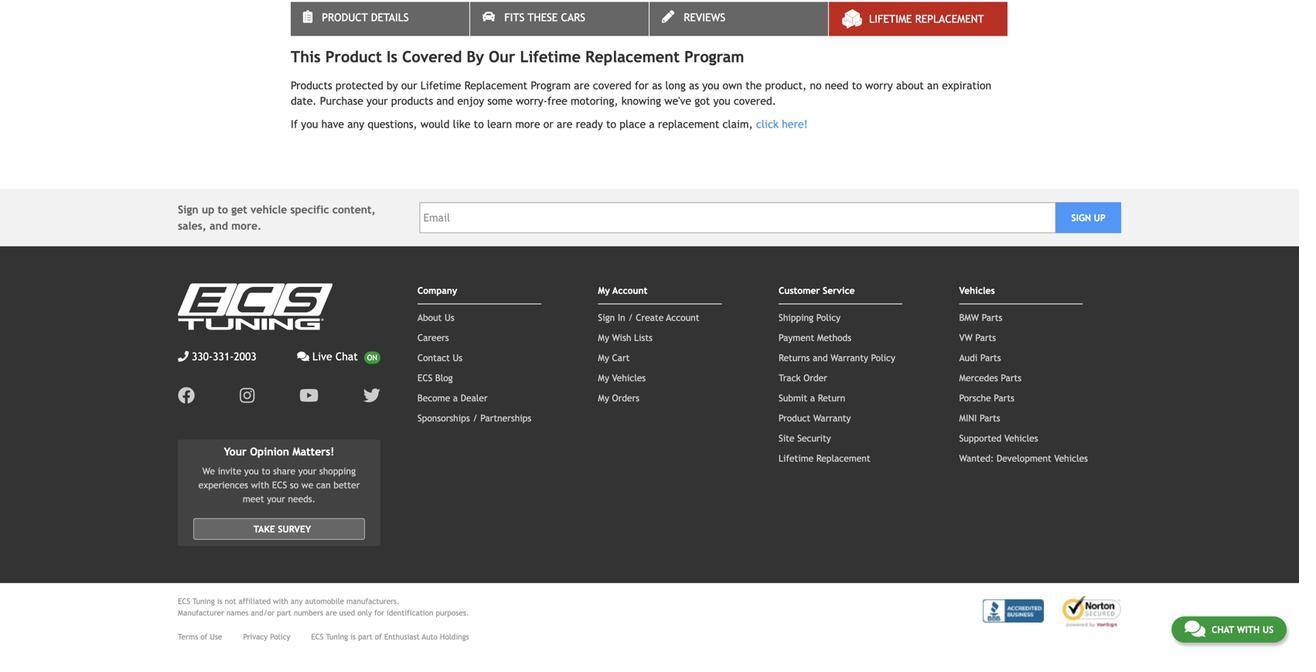 Task type: vqa. For each thing, say whether or not it's contained in the screenshot.
Is tools. Work as described Is tools. Work as described
no



Task type: describe. For each thing, give the bounding box(es) containing it.
use
[[210, 632, 222, 641]]

development
[[997, 453, 1052, 464]]

your inside products protected by our lifetime replacement program are covered for as long as you own the product, no need to worry about an expiration date. purchase your products and enjoy some worry-free motoring, knowing we've got you covered.
[[367, 95, 388, 107]]

and inside sign up to get vehicle specific content, sales, and more.
[[210, 220, 228, 232]]

my for my account
[[598, 285, 610, 296]]

contact us link
[[418, 352, 463, 363]]

service
[[823, 285, 855, 296]]

the
[[746, 79, 762, 92]]

parts for mini parts
[[980, 413, 1001, 423]]

1 horizontal spatial are
[[557, 118, 573, 130]]

auto
[[422, 632, 438, 641]]

purposes.
[[436, 608, 469, 617]]

reviews
[[684, 11, 726, 24]]

sign for sign up to get vehicle specific content, sales, and more.
[[178, 203, 198, 216]]

are inside products protected by our lifetime replacement program are covered for as long as you own the product, no need to worry about an expiration date. purchase your products and enjoy some worry-free motoring, knowing we've got you covered.
[[574, 79, 590, 92]]

0 horizontal spatial /
[[473, 413, 478, 423]]

better
[[334, 480, 360, 491]]

to inside we invite you to share your shopping experiences with ecs so we can better meet your needs.
[[262, 466, 270, 477]]

if
[[291, 118, 298, 130]]

lifetime up worry
[[869, 13, 912, 25]]

my for my vehicles
[[598, 372, 609, 383]]

customer
[[779, 285, 820, 296]]

you inside we invite you to share your shopping experiences with ecs so we can better meet your needs.
[[244, 466, 259, 477]]

wanted: development vehicles link
[[959, 453, 1088, 464]]

to inside products protected by our lifetime replacement program are covered for as long as you own the product, no need to worry about an expiration date. purchase your products and enjoy some worry-free motoring, knowing we've got you covered.
[[852, 79, 862, 92]]

sign for sign in / create account
[[598, 312, 615, 323]]

track
[[779, 372, 801, 383]]

chat inside the chat with us link
[[1212, 624, 1234, 635]]

with inside we invite you to share your shopping experiences with ecs so we can better meet your needs.
[[251, 480, 269, 491]]

is
[[387, 48, 398, 66]]

in
[[618, 312, 625, 323]]

replacement down security
[[817, 453, 871, 464]]

automobile
[[305, 597, 344, 606]]

got
[[695, 95, 710, 107]]

policy for shipping policy
[[816, 312, 841, 323]]

bmw
[[959, 312, 979, 323]]

create
[[636, 312, 664, 323]]

shipping policy link
[[779, 312, 841, 323]]

0 horizontal spatial account
[[613, 285, 648, 296]]

replacement inside products protected by our lifetime replacement program are covered for as long as you own the product, no need to worry about an expiration date. purchase your products and enjoy some worry-free motoring, knowing we've got you covered.
[[465, 79, 528, 92]]

2 vertical spatial your
[[267, 494, 285, 504]]

vw parts link
[[959, 332, 996, 343]]

ecs tuning image
[[178, 283, 333, 330]]

for inside ecs tuning is not affiliated with any automobile manufacturers. manufacturer names and/or part numbers are used only for identification purposes.
[[374, 608, 384, 617]]

submit a return
[[779, 392, 846, 403]]

you up got
[[702, 79, 719, 92]]

by
[[467, 48, 484, 66]]

2 of from the left
[[375, 632, 382, 641]]

a for customer service
[[810, 392, 815, 403]]

products protected by our lifetime replacement program are covered for as long as you own the product, no need to worry about an expiration date. purchase your products and enjoy some worry-free motoring, knowing we've got you covered.
[[291, 79, 992, 107]]

payment methods link
[[779, 332, 852, 343]]

have
[[321, 118, 344, 130]]

vehicles up bmw parts "link"
[[959, 285, 995, 296]]

products
[[291, 79, 332, 92]]

methods
[[817, 332, 852, 343]]

take survey link
[[193, 518, 365, 540]]

to inside sign up to get vehicle specific content, sales, and more.
[[218, 203, 228, 216]]

your opinion matters!
[[224, 445, 334, 458]]

my orders
[[598, 392, 640, 403]]

audi parts link
[[959, 352, 1001, 363]]

is for not
[[217, 597, 222, 606]]

and/or
[[251, 608, 275, 617]]

up for sign up to get vehicle specific content, sales, and more.
[[202, 203, 214, 216]]

claim,
[[723, 118, 753, 130]]

only
[[357, 608, 372, 617]]

and inside products protected by our lifetime replacement program are covered for as long as you own the product, no need to worry about an expiration date. purchase your products and enjoy some worry-free motoring, knowing we've got you covered.
[[436, 95, 454, 107]]

meet
[[243, 494, 264, 504]]

take survey button
[[193, 518, 365, 540]]

cars
[[561, 11, 586, 24]]

would
[[421, 118, 450, 130]]

about us link
[[418, 312, 455, 323]]

learn
[[487, 118, 512, 130]]

used
[[339, 608, 355, 617]]

tuning for part
[[326, 632, 348, 641]]

long
[[665, 79, 686, 92]]

shipping
[[779, 312, 814, 323]]

own
[[723, 79, 743, 92]]

any inside ecs tuning is not affiliated with any automobile manufacturers. manufacturer names and/or part numbers are used only for identification purposes.
[[291, 597, 303, 606]]

ready
[[576, 118, 603, 130]]

1 vertical spatial lifetime replacement link
[[779, 453, 871, 464]]

identification
[[387, 608, 433, 617]]

my cart link
[[598, 352, 630, 363]]

live chat link
[[297, 348, 380, 365]]

here!
[[782, 118, 808, 130]]

become a dealer
[[418, 392, 488, 403]]

contact us
[[418, 352, 463, 363]]

my for my wish lists
[[598, 332, 609, 343]]

2003
[[234, 350, 257, 363]]

some
[[488, 95, 513, 107]]

ecs for ecs tuning is part of enthusiast auto holdings
[[311, 632, 324, 641]]

porsche parts link
[[959, 392, 1015, 403]]

security
[[797, 433, 831, 444]]

fits
[[504, 11, 525, 24]]

a for company
[[453, 392, 458, 403]]

ecs inside we invite you to share your shopping experiences with ecs so we can better meet your needs.
[[272, 480, 287, 491]]

my account
[[598, 285, 648, 296]]

policy for privacy policy
[[270, 632, 290, 641]]

take survey
[[253, 524, 311, 535]]

product for product warranty
[[779, 413, 811, 423]]

content,
[[332, 203, 376, 216]]

product details link
[[291, 2, 469, 36]]

2 vertical spatial us
[[1263, 624, 1274, 635]]

1 horizontal spatial part
[[358, 632, 373, 641]]

0 vertical spatial lifetime replacement
[[869, 13, 984, 25]]

invite
[[218, 466, 241, 477]]

my vehicles link
[[598, 372, 646, 383]]

1 horizontal spatial a
[[649, 118, 655, 130]]

not
[[225, 597, 236, 606]]

so
[[290, 480, 299, 491]]

sign up to get vehicle specific content, sales, and more.
[[178, 203, 376, 232]]

my cart
[[598, 352, 630, 363]]

site security
[[779, 433, 831, 444]]

click here! link
[[756, 118, 808, 130]]

terms of use link
[[178, 631, 222, 643]]

my orders link
[[598, 392, 640, 403]]

part inside ecs tuning is not affiliated with any automobile manufacturers. manufacturer names and/or part numbers are used only for identification purposes.
[[277, 608, 291, 617]]

supported
[[959, 433, 1002, 444]]

ecs for ecs blog
[[418, 372, 433, 383]]

program inside products protected by our lifetime replacement program are covered for as long as you own the product, no need to worry about an expiration date. purchase your products and enjoy some worry-free motoring, knowing we've got you covered.
[[531, 79, 571, 92]]

manufacturer
[[178, 608, 224, 617]]

facebook logo image
[[178, 387, 195, 404]]

place
[[620, 118, 646, 130]]

contact
[[418, 352, 450, 363]]

enthusiast
[[384, 632, 420, 641]]

covered
[[402, 48, 462, 66]]

comments image
[[297, 351, 309, 362]]

1 vertical spatial your
[[298, 466, 317, 477]]

wish
[[612, 332, 631, 343]]

sign for sign up
[[1072, 212, 1091, 223]]

can
[[316, 480, 331, 491]]



Task type: locate. For each thing, give the bounding box(es) containing it.
you down the own
[[714, 95, 731, 107]]

is
[[217, 597, 222, 606], [351, 632, 356, 641]]

0 vertical spatial tuning
[[193, 597, 215, 606]]

2 my from the top
[[598, 332, 609, 343]]

up inside button
[[1094, 212, 1106, 223]]

mini parts link
[[959, 413, 1001, 423]]

replacement up an
[[915, 13, 984, 25]]

is inside ecs tuning is not affiliated with any automobile manufacturers. manufacturer names and/or part numbers are used only for identification purposes.
[[217, 597, 222, 606]]

ecs blog
[[418, 372, 453, 383]]

0 horizontal spatial with
[[251, 480, 269, 491]]

is left the not
[[217, 597, 222, 606]]

is down used
[[351, 632, 356, 641]]

2 horizontal spatial your
[[367, 95, 388, 107]]

my up my wish lists at the bottom of page
[[598, 285, 610, 296]]

a right the place
[[649, 118, 655, 130]]

any up numbers at the bottom left
[[291, 597, 303, 606]]

lifetime inside products protected by our lifetime replacement program are covered for as long as you own the product, no need to worry about an expiration date. purchase your products and enjoy some worry-free motoring, knowing we've got you covered.
[[421, 79, 461, 92]]

1 horizontal spatial of
[[375, 632, 382, 641]]

ecs
[[418, 372, 433, 383], [272, 480, 287, 491], [178, 597, 190, 606], [311, 632, 324, 641]]

with right comments image
[[1237, 624, 1260, 635]]

1 vertical spatial are
[[557, 118, 573, 130]]

is for part
[[351, 632, 356, 641]]

sign in / create account
[[598, 312, 700, 323]]

parts for audi parts
[[981, 352, 1001, 363]]

1 horizontal spatial account
[[666, 312, 700, 323]]

0 vertical spatial lifetime replacement link
[[829, 2, 1008, 36]]

up
[[202, 203, 214, 216], [1094, 212, 1106, 223]]

part down the only
[[358, 632, 373, 641]]

replacement up some
[[465, 79, 528, 92]]

us right about
[[445, 312, 455, 323]]

fits these cars link
[[470, 2, 649, 36]]

ecs left so
[[272, 480, 287, 491]]

1 vertical spatial is
[[351, 632, 356, 641]]

us right comments image
[[1263, 624, 1274, 635]]

manufacturers.
[[346, 597, 400, 606]]

parts down porsche parts link
[[980, 413, 1001, 423]]

1 vertical spatial us
[[453, 352, 463, 363]]

vehicles
[[959, 285, 995, 296], [612, 372, 646, 383], [1005, 433, 1038, 444], [1054, 453, 1088, 464]]

1 horizontal spatial chat
[[1212, 624, 1234, 635]]

lifetime replacement link up about
[[829, 2, 1008, 36]]

product inside product details link
[[322, 11, 368, 24]]

parts up mercedes parts link
[[981, 352, 1001, 363]]

questions,
[[368, 118, 417, 130]]

take
[[253, 524, 275, 535]]

sponsorships
[[418, 413, 470, 423]]

any right have
[[347, 118, 364, 130]]

for down manufacturers.
[[374, 608, 384, 617]]

covered.
[[734, 95, 776, 107]]

0 horizontal spatial program
[[531, 79, 571, 92]]

vehicles right development
[[1054, 453, 1088, 464]]

0 vertical spatial chat
[[336, 350, 358, 363]]

tuning down used
[[326, 632, 348, 641]]

0 vertical spatial part
[[277, 608, 291, 617]]

account
[[613, 285, 648, 296], [666, 312, 700, 323]]

mini
[[959, 413, 977, 423]]

are up motoring,
[[574, 79, 590, 92]]

1 vertical spatial /
[[473, 413, 478, 423]]

chat right comments image
[[1212, 624, 1234, 635]]

1 vertical spatial policy
[[871, 352, 896, 363]]

your right meet
[[267, 494, 285, 504]]

payment methods
[[779, 332, 852, 343]]

live chat
[[313, 350, 358, 363]]

2 horizontal spatial policy
[[871, 352, 896, 363]]

about us
[[418, 312, 455, 323]]

my left 'wish'
[[598, 332, 609, 343]]

0 vertical spatial with
[[251, 480, 269, 491]]

0 vertical spatial warranty
[[831, 352, 868, 363]]

your up we
[[298, 466, 317, 477]]

by
[[387, 79, 398, 92]]

0 vertical spatial account
[[613, 285, 648, 296]]

1 vertical spatial warranty
[[813, 413, 851, 423]]

1 horizontal spatial program
[[685, 48, 744, 66]]

part right and/or
[[277, 608, 291, 617]]

lifetime replacement link down security
[[779, 453, 871, 464]]

for inside products protected by our lifetime replacement program are covered for as long as you own the product, no need to worry about an expiration date. purchase your products and enjoy some worry-free motoring, knowing we've got you covered.
[[635, 79, 649, 92]]

share
[[273, 466, 296, 477]]

0 horizontal spatial and
[[210, 220, 228, 232]]

get
[[231, 203, 247, 216]]

0 horizontal spatial tuning
[[193, 597, 215, 606]]

1 vertical spatial tuning
[[326, 632, 348, 641]]

lifetime replacement
[[869, 13, 984, 25], [779, 453, 871, 464]]

0 horizontal spatial part
[[277, 608, 291, 617]]

1 vertical spatial lifetime replacement
[[779, 453, 871, 464]]

warranty down "return"
[[813, 413, 851, 423]]

lifetime replacement up an
[[869, 13, 984, 25]]

of left the enthusiast
[[375, 632, 382, 641]]

youtube logo image
[[299, 387, 319, 404]]

more.
[[231, 220, 262, 232]]

0 horizontal spatial sign
[[178, 203, 198, 216]]

return
[[818, 392, 846, 403]]

1 vertical spatial part
[[358, 632, 373, 641]]

numbers
[[294, 608, 323, 617]]

or
[[544, 118, 554, 130]]

sign
[[178, 203, 198, 216], [1072, 212, 1091, 223], [598, 312, 615, 323]]

tuning inside ecs tuning is not affiliated with any automobile manufacturers. manufacturer names and/or part numbers are used only for identification purposes.
[[193, 597, 215, 606]]

shopping
[[319, 466, 356, 477]]

are inside ecs tuning is not affiliated with any automobile manufacturers. manufacturer names and/or part numbers are used only for identification purposes.
[[326, 608, 337, 617]]

2 horizontal spatial with
[[1237, 624, 1260, 635]]

0 horizontal spatial chat
[[336, 350, 358, 363]]

parts for porsche parts
[[994, 392, 1015, 403]]

product warranty
[[779, 413, 851, 423]]

warranty
[[831, 352, 868, 363], [813, 413, 851, 423]]

0 vertical spatial your
[[367, 95, 388, 107]]

with up and/or
[[273, 597, 288, 606]]

ecs down numbers at the bottom left
[[311, 632, 324, 641]]

1 horizontal spatial with
[[273, 597, 288, 606]]

0 horizontal spatial is
[[217, 597, 222, 606]]

privacy policy
[[243, 632, 290, 641]]

1 vertical spatial any
[[291, 597, 303, 606]]

parts up porsche parts
[[1001, 372, 1022, 383]]

2 vertical spatial policy
[[270, 632, 290, 641]]

1 horizontal spatial your
[[298, 466, 317, 477]]

parts for bmw parts
[[982, 312, 1003, 323]]

program up free
[[531, 79, 571, 92]]

you right if
[[301, 118, 318, 130]]

parts right bmw on the right top of the page
[[982, 312, 1003, 323]]

we
[[202, 466, 215, 477]]

1 horizontal spatial as
[[689, 79, 699, 92]]

as left long on the right top
[[652, 79, 662, 92]]

2 horizontal spatial a
[[810, 392, 815, 403]]

0 horizontal spatial are
[[326, 608, 337, 617]]

to right like
[[474, 118, 484, 130]]

my vehicles
[[598, 372, 646, 383]]

careers link
[[418, 332, 449, 343]]

vehicles up orders
[[612, 372, 646, 383]]

and up order
[[813, 352, 828, 363]]

2 horizontal spatial are
[[574, 79, 590, 92]]

up for sign up
[[1094, 212, 1106, 223]]

1 horizontal spatial /
[[628, 312, 633, 323]]

lifetime down covered
[[421, 79, 461, 92]]

1 vertical spatial and
[[210, 220, 228, 232]]

are down automobile
[[326, 608, 337, 617]]

1 vertical spatial program
[[531, 79, 571, 92]]

lifetime replacement down security
[[779, 453, 871, 464]]

product warranty link
[[779, 413, 851, 423]]

you right invite
[[244, 466, 259, 477]]

3 my from the top
[[598, 352, 609, 363]]

to left the get
[[218, 203, 228, 216]]

enthusiast auto holdings link
[[384, 631, 469, 643]]

this product is covered by our lifetime replacement program
[[291, 48, 744, 66]]

0 vertical spatial us
[[445, 312, 455, 323]]

0 vertical spatial program
[[685, 48, 744, 66]]

with up meet
[[251, 480, 269, 491]]

like
[[453, 118, 471, 130]]

sign inside sign up button
[[1072, 212, 1091, 223]]

policy inside privacy policy link
[[270, 632, 290, 641]]

0 vertical spatial /
[[628, 312, 633, 323]]

1 as from the left
[[652, 79, 662, 92]]

my down my cart
[[598, 372, 609, 383]]

account up in
[[613, 285, 648, 296]]

1 vertical spatial for
[[374, 608, 384, 617]]

for up knowing
[[635, 79, 649, 92]]

0 vertical spatial are
[[574, 79, 590, 92]]

a left "return"
[[810, 392, 815, 403]]

2 horizontal spatial and
[[813, 352, 828, 363]]

order
[[804, 372, 827, 383]]

sales,
[[178, 220, 206, 232]]

wanted:
[[959, 453, 994, 464]]

our
[[401, 79, 417, 92]]

blog
[[435, 372, 453, 383]]

0 horizontal spatial up
[[202, 203, 214, 216]]

Email email field
[[420, 202, 1056, 233]]

up inside sign up to get vehicle specific content, sales, and more.
[[202, 203, 214, 216]]

ecs left blog
[[418, 372, 433, 383]]

are
[[574, 79, 590, 92], [557, 118, 573, 130], [326, 608, 337, 617]]

site
[[779, 433, 795, 444]]

vw
[[959, 332, 973, 343]]

ecs inside ecs tuning is not affiliated with any automobile manufacturers. manufacturer names and/or part numbers are used only for identification purposes.
[[178, 597, 190, 606]]

1 horizontal spatial policy
[[816, 312, 841, 323]]

chat right the live
[[336, 350, 358, 363]]

account right the create
[[666, 312, 700, 323]]

and right sales,
[[210, 220, 228, 232]]

2 horizontal spatial sign
[[1072, 212, 1091, 223]]

/
[[628, 312, 633, 323], [473, 413, 478, 423]]

my left 'cart' at the left bottom of page
[[598, 352, 609, 363]]

parts right 'vw'
[[976, 332, 996, 343]]

a left dealer
[[453, 392, 458, 403]]

1 my from the top
[[598, 285, 610, 296]]

1 vertical spatial product
[[325, 48, 382, 66]]

supported vehicles
[[959, 433, 1038, 444]]

0 vertical spatial for
[[635, 79, 649, 92]]

program up the own
[[685, 48, 744, 66]]

bmw parts link
[[959, 312, 1003, 323]]

product down submit
[[779, 413, 811, 423]]

this
[[291, 48, 321, 66]]

2 vertical spatial with
[[1237, 624, 1260, 635]]

to left the share
[[262, 466, 270, 477]]

2 as from the left
[[689, 79, 699, 92]]

ecs up manufacturer
[[178, 597, 190, 606]]

knowing
[[622, 95, 661, 107]]

product for product details
[[322, 11, 368, 24]]

1 horizontal spatial is
[[351, 632, 356, 641]]

1 of from the left
[[201, 632, 208, 641]]

lifetime down site security
[[779, 453, 814, 464]]

0 vertical spatial product
[[322, 11, 368, 24]]

my for my orders
[[598, 392, 609, 403]]

mercedes parts
[[959, 372, 1022, 383]]

us for about us
[[445, 312, 455, 323]]

2 vertical spatial are
[[326, 608, 337, 617]]

1 horizontal spatial sign
[[598, 312, 615, 323]]

/ down dealer
[[473, 413, 478, 423]]

to left the place
[[606, 118, 616, 130]]

5 my from the top
[[598, 392, 609, 403]]

parts for mercedes parts
[[1001, 372, 1022, 383]]

1 horizontal spatial for
[[635, 79, 649, 92]]

0 horizontal spatial for
[[374, 608, 384, 617]]

0 vertical spatial policy
[[816, 312, 841, 323]]

us for contact us
[[453, 352, 463, 363]]

dealer
[[461, 392, 488, 403]]

0 horizontal spatial your
[[267, 494, 285, 504]]

0 horizontal spatial policy
[[270, 632, 290, 641]]

sign inside sign up to get vehicle specific content, sales, and more.
[[178, 203, 198, 216]]

chat inside live chat 'link'
[[336, 350, 358, 363]]

0 vertical spatial any
[[347, 118, 364, 130]]

worry
[[865, 79, 893, 92]]

0 horizontal spatial as
[[652, 79, 662, 92]]

my
[[598, 285, 610, 296], [598, 332, 609, 343], [598, 352, 609, 363], [598, 372, 609, 383], [598, 392, 609, 403]]

4 my from the top
[[598, 372, 609, 383]]

0 vertical spatial is
[[217, 597, 222, 606]]

products
[[391, 95, 433, 107]]

1 horizontal spatial any
[[347, 118, 364, 130]]

product left "details"
[[322, 11, 368, 24]]

/ right in
[[628, 312, 633, 323]]

2 vertical spatial product
[[779, 413, 811, 423]]

1 vertical spatial account
[[666, 312, 700, 323]]

ecs for ecs tuning is not affiliated with any automobile manufacturers. manufacturer names and/or part numbers are used only for identification purposes.
[[178, 597, 190, 606]]

0 horizontal spatial any
[[291, 597, 303, 606]]

instagram logo image
[[240, 387, 255, 404]]

331-
[[213, 350, 234, 363]]

my left orders
[[598, 392, 609, 403]]

vehicles up "wanted: development vehicles" link
[[1005, 433, 1038, 444]]

become
[[418, 392, 450, 403]]

twitter logo image
[[363, 387, 380, 404]]

phone image
[[178, 351, 189, 362]]

with inside ecs tuning is not affiliated with any automobile manufacturers. manufacturer names and/or part numbers are used only for identification purposes.
[[273, 597, 288, 606]]

0 horizontal spatial of
[[201, 632, 208, 641]]

an
[[927, 79, 939, 92]]

us right contact
[[453, 352, 463, 363]]

live
[[313, 350, 332, 363]]

with
[[251, 480, 269, 491], [273, 597, 288, 606], [1237, 624, 1260, 635]]

product details
[[322, 11, 409, 24]]

2 vertical spatial and
[[813, 352, 828, 363]]

1 horizontal spatial up
[[1094, 212, 1106, 223]]

warranty down methods
[[831, 352, 868, 363]]

of left use
[[201, 632, 208, 641]]

to right need
[[852, 79, 862, 92]]

are right or
[[557, 118, 573, 130]]

ecs tuning is not affiliated with any automobile manufacturers. manufacturer names and/or part numbers are used only for identification purposes.
[[178, 597, 469, 617]]

parts down mercedes parts link
[[994, 392, 1015, 403]]

1 horizontal spatial and
[[436, 95, 454, 107]]

parts for vw parts
[[976, 332, 996, 343]]

any
[[347, 118, 364, 130], [291, 597, 303, 606]]

my for my cart
[[598, 352, 609, 363]]

company
[[418, 285, 457, 296]]

your down by
[[367, 95, 388, 107]]

vehicle
[[251, 203, 287, 216]]

vw parts
[[959, 332, 996, 343]]

and up would
[[436, 95, 454, 107]]

tuning for not
[[193, 597, 215, 606]]

fits these cars
[[504, 11, 586, 24]]

about
[[418, 312, 442, 323]]

site security link
[[779, 433, 831, 444]]

replacement up covered
[[585, 48, 680, 66]]

1 vertical spatial with
[[273, 597, 288, 606]]

and
[[436, 95, 454, 107], [210, 220, 228, 232], [813, 352, 828, 363]]

comments image
[[1185, 620, 1206, 638]]

tuning
[[193, 597, 215, 606], [326, 632, 348, 641]]

submit
[[779, 392, 808, 403]]

partnerships
[[480, 413, 532, 423]]

tuning up manufacturer
[[193, 597, 215, 606]]

0 vertical spatial and
[[436, 95, 454, 107]]

1 vertical spatial chat
[[1212, 624, 1234, 635]]

with inside the chat with us link
[[1237, 624, 1260, 635]]

as up got
[[689, 79, 699, 92]]

specific
[[290, 203, 329, 216]]

0 horizontal spatial a
[[453, 392, 458, 403]]

more
[[515, 118, 540, 130]]

lifetime down fits these cars link
[[520, 48, 581, 66]]

sponsorships / partnerships
[[418, 413, 532, 423]]

wanted: development vehicles
[[959, 453, 1088, 464]]

date.
[[291, 95, 317, 107]]

product up protected
[[325, 48, 382, 66]]

1 horizontal spatial tuning
[[326, 632, 348, 641]]

sign in / create account link
[[598, 312, 700, 323]]



